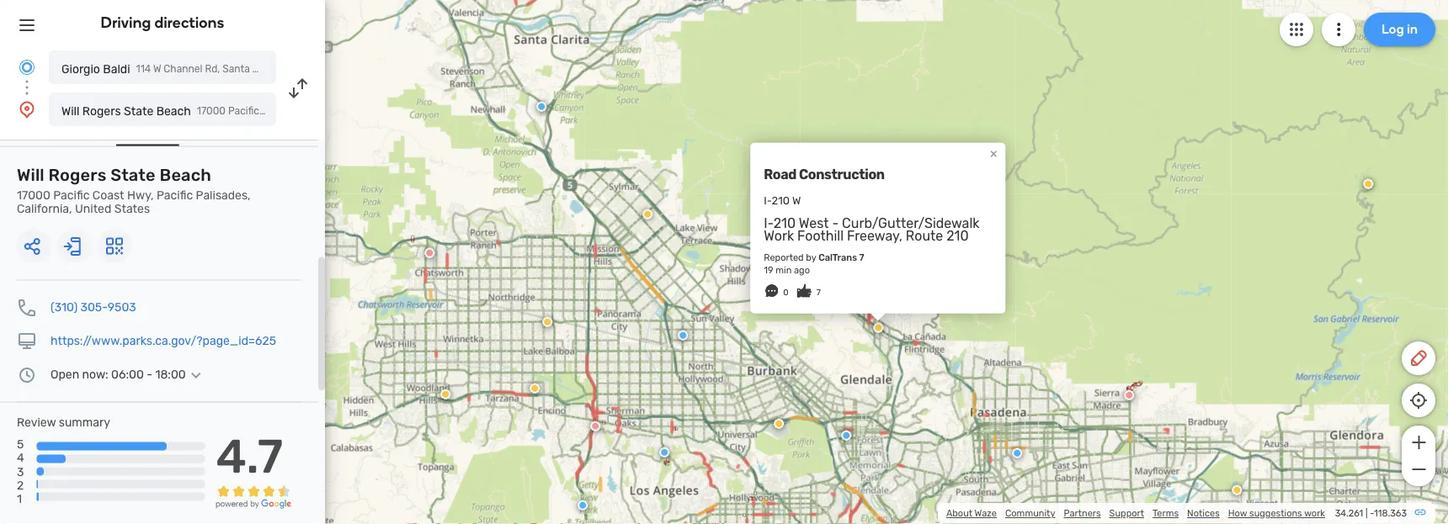 Task type: locate. For each thing, give the bounding box(es) containing it.
1 vertical spatial will
[[17, 166, 44, 185]]

pacific left coast
[[53, 189, 90, 203]]

(310) 305-9503
[[51, 301, 136, 315]]

rogers
[[82, 104, 121, 118], [48, 166, 107, 185]]

- right |
[[1371, 508, 1375, 520]]

beach up destination
[[156, 104, 191, 118]]

305-
[[80, 301, 108, 315]]

foothill
[[798, 228, 844, 244]]

i-
[[764, 194, 772, 207], [764, 215, 774, 231]]

0 horizontal spatial -
[[147, 368, 152, 382]]

3
[[17, 465, 24, 479]]

1 vertical spatial -
[[147, 368, 152, 382]]

beach up palisades,
[[160, 166, 211, 185]]

will up 17000
[[17, 166, 44, 185]]

zoom in image
[[1409, 433, 1430, 453]]

1 vertical spatial 7
[[817, 287, 821, 298]]

by
[[806, 252, 817, 264]]

2 vertical spatial hazard image
[[1233, 486, 1243, 496]]

1 vertical spatial hazard image
[[774, 419, 785, 429]]

210 left west
[[774, 215, 796, 231]]

7 right 0
[[817, 287, 821, 298]]

rogers inside button
[[82, 104, 121, 118]]

hazard image
[[643, 209, 653, 220], [543, 317, 553, 327], [530, 384, 540, 394], [441, 390, 451, 400]]

1 vertical spatial i-
[[764, 215, 774, 231]]

terms
[[1153, 508, 1179, 520]]

118.363
[[1375, 508, 1408, 520]]

1
[[17, 492, 22, 506]]

about waze community partners support terms notices how suggestions work
[[947, 508, 1326, 520]]

4
[[17, 452, 24, 466]]

w inside giorgio baldi 114 w channel rd, santa monica, ca 90402, usa
[[153, 63, 161, 75]]

0 vertical spatial police image
[[678, 331, 689, 341]]

-
[[833, 215, 839, 231], [147, 368, 152, 382], [1371, 508, 1375, 520]]

0 horizontal spatial will
[[17, 166, 44, 185]]

w
[[153, 63, 161, 75], [793, 194, 801, 207]]

1 horizontal spatial -
[[833, 215, 839, 231]]

0 horizontal spatial pacific
[[53, 189, 90, 203]]

state for will rogers state beach
[[124, 104, 154, 118]]

0 vertical spatial -
[[833, 215, 839, 231]]

5 4 3 2 1
[[17, 438, 24, 506]]

1 horizontal spatial w
[[793, 194, 801, 207]]

will up point
[[61, 104, 80, 118]]

0 vertical spatial road closed image
[[425, 248, 435, 258]]

reported
[[764, 252, 804, 264]]

will inside button
[[61, 104, 80, 118]]

usa
[[343, 63, 363, 75]]

0 vertical spatial i-
[[764, 194, 772, 207]]

will
[[61, 104, 80, 118], [17, 166, 44, 185]]

7 right caltrans on the right
[[860, 252, 865, 264]]

partners link
[[1064, 508, 1102, 520]]

2 vertical spatial police image
[[578, 501, 588, 511]]

19
[[764, 265, 774, 276]]

state inside button
[[124, 104, 154, 118]]

notices
[[1188, 508, 1220, 520]]

beach
[[156, 104, 191, 118], [160, 166, 211, 185]]

location image
[[17, 99, 37, 120]]

0 vertical spatial 7
[[860, 252, 865, 264]]

beach for will rogers state beach 17000 pacific coast hwy, pacific palisades, california, united states
[[160, 166, 211, 185]]

0 horizontal spatial w
[[153, 63, 161, 75]]

0 vertical spatial w
[[153, 63, 161, 75]]

1 horizontal spatial 7
[[860, 252, 865, 264]]

police image
[[537, 102, 547, 112], [842, 431, 852, 441], [660, 448, 670, 458]]

06:00
[[111, 368, 144, 382]]

giorgio
[[61, 62, 100, 76]]

1 vertical spatial rogers
[[48, 166, 107, 185]]

work
[[764, 228, 795, 244]]

0 vertical spatial rogers
[[82, 104, 121, 118]]

suggestions
[[1250, 508, 1303, 520]]

beach for will rogers state beach
[[156, 104, 191, 118]]

× link
[[987, 145, 1002, 161]]

1 horizontal spatial will
[[61, 104, 80, 118]]

2 pacific from the left
[[157, 189, 193, 203]]

- inside i-210 w i-210 west - curb/gutter/sidewalk work foothill freeway, route 210 reported by caltrans 7 19 min ago
[[833, 215, 839, 231]]

coast
[[93, 189, 124, 203]]

open now: 06:00 - 18:00
[[51, 368, 186, 382]]

pacific right hwy,
[[157, 189, 193, 203]]

chevron down image
[[186, 369, 206, 382]]

point
[[63, 119, 91, 133]]

0 vertical spatial beach
[[156, 104, 191, 118]]

2 horizontal spatial police image
[[1013, 449, 1023, 459]]

channel
[[164, 63, 203, 75]]

open
[[51, 368, 79, 382]]

construction
[[799, 167, 885, 183]]

road
[[764, 167, 797, 183]]

state up hwy,
[[110, 166, 156, 185]]

rogers up coast
[[48, 166, 107, 185]]

santa
[[223, 63, 250, 75]]

2 horizontal spatial -
[[1371, 508, 1375, 520]]

i- up reported
[[764, 215, 774, 231]]

0 vertical spatial police image
[[537, 102, 547, 112]]

rogers up point
[[82, 104, 121, 118]]

road closed image
[[425, 248, 435, 258], [591, 422, 601, 432]]

beach inside button
[[156, 104, 191, 118]]

hazard image
[[1364, 179, 1374, 189], [774, 419, 785, 429], [1233, 486, 1243, 496]]

0 vertical spatial will
[[61, 104, 80, 118]]

210
[[772, 194, 790, 207], [774, 215, 796, 231], [947, 228, 969, 244]]

police image
[[678, 331, 689, 341], [1013, 449, 1023, 459], [578, 501, 588, 511]]

1 vertical spatial police image
[[1013, 449, 1023, 459]]

- right west
[[833, 215, 839, 231]]

https://www.parks.ca.gov/?page_id=625
[[51, 334, 276, 348]]

pacific
[[53, 189, 90, 203], [157, 189, 193, 203]]

2 vertical spatial -
[[1371, 508, 1375, 520]]

starting
[[17, 119, 60, 133]]

w up west
[[793, 194, 801, 207]]

×
[[991, 145, 998, 161]]

i- down road
[[764, 194, 772, 207]]

0 vertical spatial hazard image
[[1364, 179, 1374, 189]]

1 horizontal spatial road closed image
[[591, 422, 601, 432]]

beach inside will rogers state beach 17000 pacific coast hwy, pacific palisades, california, united states
[[160, 166, 211, 185]]

ago
[[794, 265, 810, 276]]

- left 18:00
[[147, 368, 152, 382]]

state inside will rogers state beach 17000 pacific coast hwy, pacific palisades, california, united states
[[110, 166, 156, 185]]

california,
[[17, 202, 72, 216]]

rogers for will rogers state beach
[[82, 104, 121, 118]]

computer image
[[17, 331, 37, 352]]

rogers inside will rogers state beach 17000 pacific coast hwy, pacific palisades, california, united states
[[48, 166, 107, 185]]

7
[[860, 252, 865, 264], [817, 287, 821, 298]]

1 pacific from the left
[[53, 189, 90, 203]]

rogers for will rogers state beach 17000 pacific coast hwy, pacific palisades, california, united states
[[48, 166, 107, 185]]

1 horizontal spatial pacific
[[157, 189, 193, 203]]

w right 114
[[153, 63, 161, 75]]

pencil image
[[1409, 349, 1430, 369]]

0 vertical spatial state
[[124, 104, 154, 118]]

will rogers state beach button
[[49, 93, 276, 126]]

ca
[[291, 63, 304, 75]]

2 horizontal spatial police image
[[842, 431, 852, 441]]

1 vertical spatial beach
[[160, 166, 211, 185]]

state for will rogers state beach 17000 pacific coast hwy, pacific palisades, california, united states
[[110, 166, 156, 185]]

0 horizontal spatial hazard image
[[774, 419, 785, 429]]

1 vertical spatial state
[[110, 166, 156, 185]]

i-210 w i-210 west - curb/gutter/sidewalk work foothill freeway, route 210 reported by caltrans 7 19 min ago
[[764, 194, 980, 276]]

road construction
[[764, 167, 885, 183]]

review summary
[[17, 416, 110, 430]]

will inside will rogers state beach 17000 pacific coast hwy, pacific palisades, california, united states
[[17, 166, 44, 185]]

1 horizontal spatial police image
[[660, 448, 670, 458]]

state
[[124, 104, 154, 118], [110, 166, 156, 185]]

baldi
[[103, 62, 130, 76]]

1 vertical spatial road closed image
[[591, 422, 601, 432]]

west
[[799, 215, 829, 231]]

open now: 06:00 - 18:00 button
[[51, 368, 206, 382]]

state up destination
[[124, 104, 154, 118]]

1 vertical spatial w
[[793, 194, 801, 207]]

freeway,
[[848, 228, 903, 244]]



Task type: describe. For each thing, give the bounding box(es) containing it.
(310)
[[51, 301, 78, 315]]

9503
[[108, 301, 136, 315]]

link image
[[1414, 506, 1428, 520]]

notices link
[[1188, 508, 1220, 520]]

monica,
[[253, 63, 289, 75]]

palisades,
[[196, 189, 251, 203]]

0 horizontal spatial road closed image
[[425, 248, 435, 258]]

will rogers state beach 17000 pacific coast hwy, pacific palisades, california, united states
[[17, 166, 251, 216]]

rd,
[[205, 63, 220, 75]]

review
[[17, 416, 56, 430]]

1 horizontal spatial hazard image
[[1233, 486, 1243, 496]]

https://www.parks.ca.gov/?page_id=625 link
[[51, 334, 276, 348]]

destination button
[[116, 119, 179, 146]]

90402,
[[307, 63, 340, 75]]

0 horizontal spatial police image
[[578, 501, 588, 511]]

how suggestions work link
[[1229, 508, 1326, 520]]

about waze link
[[947, 508, 997, 520]]

2 i- from the top
[[764, 215, 774, 231]]

caltrans
[[819, 252, 858, 264]]

1 horizontal spatial police image
[[678, 331, 689, 341]]

will for will rogers state beach
[[61, 104, 80, 118]]

directions
[[155, 13, 224, 32]]

7 inside i-210 w i-210 west - curb/gutter/sidewalk work foothill freeway, route 210 reported by caltrans 7 19 min ago
[[860, 252, 865, 264]]

driving
[[101, 13, 151, 32]]

w inside i-210 w i-210 west - curb/gutter/sidewalk work foothill freeway, route 210 reported by caltrans 7 19 min ago
[[793, 194, 801, 207]]

zoom out image
[[1409, 460, 1430, 480]]

hwy,
[[127, 189, 154, 203]]

how
[[1229, 508, 1248, 520]]

5
[[17, 438, 24, 452]]

summary
[[59, 416, 110, 430]]

4.7
[[216, 429, 283, 485]]

destination
[[116, 119, 179, 133]]

current location image
[[17, 57, 37, 78]]

|
[[1366, 508, 1369, 520]]

starting point button
[[17, 119, 91, 144]]

min
[[776, 265, 792, 276]]

curb/gutter/sidewalk
[[843, 215, 980, 231]]

now:
[[82, 368, 108, 382]]

waze
[[975, 508, 997, 520]]

will for will rogers state beach 17000 pacific coast hwy, pacific palisades, california, united states
[[17, 166, 44, 185]]

210 right route
[[947, 228, 969, 244]]

driving directions
[[101, 13, 224, 32]]

support link
[[1110, 508, 1145, 520]]

call image
[[17, 298, 37, 318]]

17000
[[17, 189, 50, 203]]

about
[[947, 508, 973, 520]]

2 horizontal spatial hazard image
[[1364, 179, 1374, 189]]

states
[[114, 202, 150, 216]]

0 horizontal spatial 7
[[817, 287, 821, 298]]

terms link
[[1153, 508, 1179, 520]]

community
[[1006, 508, 1056, 520]]

giorgio baldi 114 w channel rd, santa monica, ca 90402, usa
[[61, 62, 363, 76]]

34.261 | -118.363
[[1336, 508, 1408, 520]]

starting point
[[17, 119, 91, 133]]

18:00
[[155, 368, 186, 382]]

114
[[136, 63, 151, 75]]

(310) 305-9503 link
[[51, 301, 136, 315]]

2
[[17, 479, 24, 493]]

road closed image
[[1125, 391, 1135, 401]]

clock image
[[17, 365, 37, 385]]

1 i- from the top
[[764, 194, 772, 207]]

0
[[784, 287, 789, 298]]

partners
[[1064, 508, 1102, 520]]

community link
[[1006, 508, 1056, 520]]

work
[[1305, 508, 1326, 520]]

1 vertical spatial police image
[[842, 431, 852, 441]]

route
[[906, 228, 944, 244]]

34.261
[[1336, 508, 1364, 520]]

2 vertical spatial police image
[[660, 448, 670, 458]]

united
[[75, 202, 111, 216]]

210 down road
[[772, 194, 790, 207]]

will rogers state beach
[[61, 104, 191, 118]]

support
[[1110, 508, 1145, 520]]

0 horizontal spatial police image
[[537, 102, 547, 112]]



Task type: vqa. For each thing, say whether or not it's contained in the screenshot.
the Navigation & Live Traffic
no



